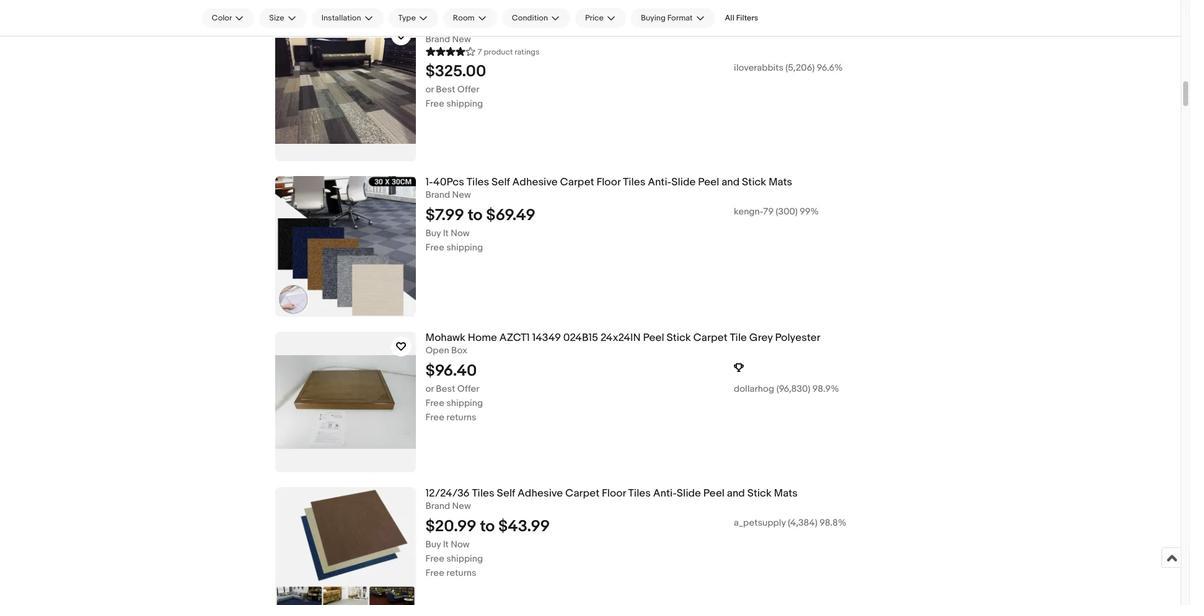 Task type: describe. For each thing, give the bounding box(es) containing it.
or
[[766, 20, 778, 33]]

mohawk home azct1 14349 024b15 24x24in peel stick carpet tile grey polyester link
[[426, 332, 1043, 345]]

adhesive inside 12/24/36 tiles self adhesive carpet floor tiles anti-slide peel and stick mats brand new
[[518, 487, 563, 500]]

size button
[[259, 8, 307, 28]]

mohawk home azct1 14349 024b15 24x24in peel stick carpet tile grey polyester image
[[275, 332, 416, 473]]

buying format
[[641, 13, 693, 23]]

condition
[[512, 13, 548, 23]]

dollarhog
[[734, 383, 775, 395]]

new inside the 1-40pcs tiles self adhesive carpet floor tiles anti-slide peel and stick mats brand new
[[452, 189, 471, 201]]

gray
[[639, 20, 662, 33]]

new left shaw
[[426, 20, 447, 33]]

new inside 12/24/36 tiles self adhesive carpet floor tiles anti-slide peel and stick mats brand new
[[452, 500, 471, 512]]

new shaw brand carpet tile planks modular gray black silver 270 sq ft or more link
[[426, 20, 1043, 33]]

12/24/36 tiles self adhesive carpet floor tiles anti-slide peel and stick mats image
[[275, 487, 416, 605]]

filters
[[736, 13, 759, 23]]

format
[[668, 13, 693, 23]]

24x24in
[[601, 332, 641, 344]]

iloverabbits (5,206) 96.6%
[[734, 62, 843, 74]]

type button
[[388, 8, 438, 28]]

all
[[725, 13, 735, 23]]

product
[[484, 47, 513, 57]]

carpet inside new shaw brand carpet tile planks modular gray black silver 270 sq ft or more brand new
[[508, 20, 542, 33]]

room
[[453, 13, 475, 23]]

kengn-
[[734, 206, 764, 218]]

sq
[[742, 20, 754, 33]]

shipping inside $325.00 or best offer free shipping
[[447, 98, 483, 110]]

peel inside the 1-40pcs tiles self adhesive carpet floor tiles anti-slide peel and stick mats brand new
[[698, 176, 720, 189]]

azct1
[[500, 332, 530, 344]]

floor inside the 1-40pcs tiles self adhesive carpet floor tiles anti-slide peel and stick mats brand new
[[597, 176, 621, 189]]

(5,206)
[[786, 62, 815, 74]]

buy for $7.99
[[426, 227, 441, 239]]

stick inside 12/24/36 tiles self adhesive carpet floor tiles anti-slide peel and stick mats brand new
[[748, 487, 772, 500]]

home
[[468, 332, 497, 344]]

to for $7.99
[[468, 206, 483, 225]]

$7.99 to $69.49 buy it now free shipping
[[426, 206, 536, 253]]

price
[[585, 13, 604, 23]]

1-40pcs tiles self adhesive carpet floor tiles anti-slide peel and stick mats brand new
[[426, 176, 793, 201]]

carpet inside mohawk home azct1 14349 024b15 24x24in peel stick carpet tile grey polyester open box
[[694, 332, 728, 344]]

12/24/36 tiles self adhesive carpet floor tiles anti-slide peel and stick mats link
[[426, 487, 1043, 500]]

best for $325.00
[[436, 84, 455, 95]]

$325.00 or best offer free shipping
[[426, 62, 486, 110]]

self inside the 1-40pcs tiles self adhesive carpet floor tiles anti-slide peel and stick mats brand new
[[492, 176, 510, 189]]

carpet inside 12/24/36 tiles self adhesive carpet floor tiles anti-slide peel and stick mats brand new
[[566, 487, 600, 500]]

1-40pcs tiles self adhesive carpet floor tiles anti-slide peel and stick mats image
[[275, 176, 416, 317]]

carpet inside the 1-40pcs tiles self adhesive carpet floor tiles anti-slide peel and stick mats brand new
[[560, 176, 594, 189]]

slide inside 12/24/36 tiles self adhesive carpet floor tiles anti-slide peel and stick mats brand new
[[677, 487, 701, 500]]

best for $96.40
[[436, 383, 455, 395]]

slide inside the 1-40pcs tiles self adhesive carpet floor tiles anti-slide peel and stick mats brand new
[[672, 176, 696, 189]]

024b15
[[563, 332, 598, 344]]

shipping inside $20.99 to $43.99 buy it now free shipping free returns
[[447, 553, 483, 565]]

4.5 out of 5 stars. image
[[426, 45, 475, 57]]

4 free from the top
[[426, 412, 445, 423]]

7 product ratings
[[478, 47, 540, 57]]

modular
[[597, 20, 637, 33]]

$43.99
[[499, 517, 550, 536]]

$20.99 to $43.99 buy it now free shipping free returns
[[426, 517, 550, 579]]

1-
[[426, 176, 433, 189]]

3 free from the top
[[426, 397, 445, 409]]

free inside $7.99 to $69.49 buy it now free shipping
[[426, 242, 445, 253]]

brand up 7 product ratings link
[[477, 20, 505, 33]]

$96.40
[[426, 361, 477, 381]]

40pcs
[[433, 176, 464, 189]]

or for $96.40
[[426, 383, 434, 395]]

free inside $325.00 or best offer free shipping
[[426, 98, 445, 110]]

now for $7.99
[[451, 227, 470, 239]]

returns inside $20.99 to $43.99 buy it now free shipping free returns
[[447, 567, 477, 579]]

iloverabbits
[[734, 62, 784, 74]]

new shaw brand carpet tile planks modular gray black silver 270 sq ft or more brand new
[[426, 20, 806, 45]]

(4,384)
[[788, 517, 818, 529]]

ft
[[757, 20, 764, 33]]

installation button
[[312, 8, 384, 28]]

a_petsupply (4,384) 98.8%
[[734, 517, 847, 529]]

open
[[426, 345, 449, 356]]

$69.49
[[486, 206, 536, 225]]

or for $325.00
[[426, 84, 434, 95]]

color button
[[202, 8, 254, 28]]

box
[[451, 345, 468, 356]]



Task type: vqa. For each thing, say whether or not it's contained in the screenshot.
"Format"
yes



Task type: locate. For each thing, give the bounding box(es) containing it.
new down shaw
[[452, 33, 471, 45]]

1 vertical spatial now
[[451, 539, 470, 551]]

0 vertical spatial or
[[426, 84, 434, 95]]

polyester
[[775, 332, 821, 344]]

color
[[212, 13, 232, 23]]

top rated plus image
[[734, 363, 744, 373]]

buy inside $20.99 to $43.99 buy it now free shipping free returns
[[426, 539, 441, 551]]

1 vertical spatial stick
[[667, 332, 691, 344]]

brand inside 12/24/36 tiles self adhesive carpet floor tiles anti-slide peel and stick mats brand new
[[426, 500, 450, 512]]

to right $20.99
[[480, 517, 495, 536]]

black
[[664, 20, 691, 33]]

2 free from the top
[[426, 242, 445, 253]]

brand inside the 1-40pcs tiles self adhesive carpet floor tiles anti-slide peel and stick mats brand new
[[426, 189, 450, 201]]

1 offer from the top
[[458, 84, 480, 95]]

offer inside $96.40 or best offer free shipping free returns
[[458, 383, 480, 395]]

now down $7.99 on the left of the page
[[451, 227, 470, 239]]

12/24/36 tiles self adhesive carpet floor tiles anti-slide peel and stick mats brand new
[[426, 487, 798, 512]]

0 vertical spatial anti-
[[648, 176, 672, 189]]

best down $96.40
[[436, 383, 455, 395]]

silver
[[693, 20, 719, 33]]

$96.40 or best offer free shipping free returns
[[426, 361, 483, 423]]

it
[[443, 227, 449, 239], [443, 539, 449, 551]]

1 vertical spatial offer
[[458, 383, 480, 395]]

0 vertical spatial returns
[[447, 412, 477, 423]]

adhesive inside the 1-40pcs tiles self adhesive carpet floor tiles anti-slide peel and stick mats brand new
[[512, 176, 558, 189]]

adhesive up $43.99
[[518, 487, 563, 500]]

best
[[436, 84, 455, 95], [436, 383, 455, 395]]

planks
[[564, 20, 595, 33]]

2 best from the top
[[436, 383, 455, 395]]

0 vertical spatial it
[[443, 227, 449, 239]]

stick inside the 1-40pcs tiles self adhesive carpet floor tiles anti-slide peel and stick mats brand new
[[742, 176, 767, 189]]

1 vertical spatial buy
[[426, 539, 441, 551]]

offer down $325.00
[[458, 84, 480, 95]]

1 buy from the top
[[426, 227, 441, 239]]

new down 40pcs
[[452, 189, 471, 201]]

now inside $7.99 to $69.49 buy it now free shipping
[[451, 227, 470, 239]]

0 horizontal spatial tile
[[544, 20, 561, 33]]

shipping inside $7.99 to $69.49 buy it now free shipping
[[447, 242, 483, 253]]

new down 12/24/36
[[452, 500, 471, 512]]

mats up kengn-79 (300) 99%
[[769, 176, 793, 189]]

condition button
[[502, 8, 570, 28]]

1 vertical spatial it
[[443, 539, 449, 551]]

offer for $96.40
[[458, 383, 480, 395]]

2 vertical spatial peel
[[704, 487, 725, 500]]

1 vertical spatial or
[[426, 383, 434, 395]]

mats
[[769, 176, 793, 189], [774, 487, 798, 500]]

(96,830)
[[777, 383, 811, 395]]

stick up kengn-
[[742, 176, 767, 189]]

12/24/36
[[426, 487, 470, 500]]

shipping inside $96.40 or best offer free shipping free returns
[[447, 397, 483, 409]]

and
[[722, 176, 740, 189], [727, 487, 745, 500]]

anti- inside 12/24/36 tiles self adhesive carpet floor tiles anti-slide peel and stick mats brand new
[[653, 487, 677, 500]]

1 vertical spatial returns
[[447, 567, 477, 579]]

0 vertical spatial floor
[[597, 176, 621, 189]]

1 free from the top
[[426, 98, 445, 110]]

98.9%
[[813, 383, 839, 395]]

it for $20.99
[[443, 539, 449, 551]]

adhesive
[[512, 176, 558, 189], [518, 487, 563, 500]]

and up a_petsupply
[[727, 487, 745, 500]]

2 buy from the top
[[426, 539, 441, 551]]

floor
[[597, 176, 621, 189], [602, 487, 626, 500]]

1 horizontal spatial tile
[[730, 332, 747, 344]]

79
[[764, 206, 774, 218]]

tile left the grey
[[730, 332, 747, 344]]

carpet
[[508, 20, 542, 33], [560, 176, 594, 189], [694, 332, 728, 344], [566, 487, 600, 500]]

or inside $96.40 or best offer free shipping free returns
[[426, 383, 434, 395]]

brand down shaw
[[426, 33, 450, 45]]

best inside $96.40 or best offer free shipping free returns
[[436, 383, 455, 395]]

0 vertical spatial now
[[451, 227, 470, 239]]

and inside 12/24/36 tiles self adhesive carpet floor tiles anti-slide peel and stick mats brand new
[[727, 487, 745, 500]]

1-40pcs tiles self adhesive carpet floor tiles anti-slide peel and stick mats link
[[426, 176, 1043, 189]]

mohawk
[[426, 332, 466, 344]]

offer down $96.40
[[458, 383, 480, 395]]

buy down $7.99 on the left of the page
[[426, 227, 441, 239]]

to inside $7.99 to $69.49 buy it now free shipping
[[468, 206, 483, 225]]

stick
[[742, 176, 767, 189], [667, 332, 691, 344], [748, 487, 772, 500]]

buy inside $7.99 to $69.49 buy it now free shipping
[[426, 227, 441, 239]]

3 shipping from the top
[[447, 397, 483, 409]]

(300)
[[776, 206, 798, 218]]

new
[[426, 20, 447, 33], [452, 33, 471, 45], [452, 189, 471, 201], [452, 500, 471, 512]]

1 vertical spatial to
[[480, 517, 495, 536]]

to
[[468, 206, 483, 225], [480, 517, 495, 536]]

$325.00
[[426, 62, 486, 81]]

offer for $325.00
[[458, 84, 480, 95]]

best down $325.00
[[436, 84, 455, 95]]

1 vertical spatial mats
[[774, 487, 798, 500]]

peel
[[698, 176, 720, 189], [643, 332, 664, 344], [704, 487, 725, 500]]

tile
[[544, 20, 561, 33], [730, 332, 747, 344]]

to right $7.99 on the left of the page
[[468, 206, 483, 225]]

1 vertical spatial slide
[[677, 487, 701, 500]]

anti-
[[648, 176, 672, 189], [653, 487, 677, 500]]

mohawk home azct1 14349 024b15 24x24in peel stick carpet tile grey polyester open box
[[426, 332, 821, 356]]

brand down 12/24/36
[[426, 500, 450, 512]]

buying
[[641, 13, 666, 23]]

self up $43.99
[[497, 487, 515, 500]]

now inside $20.99 to $43.99 buy it now free shipping free returns
[[451, 539, 470, 551]]

1 now from the top
[[451, 227, 470, 239]]

peel inside 12/24/36 tiles self adhesive carpet floor tiles anti-slide peel and stick mats brand new
[[704, 487, 725, 500]]

1 vertical spatial tile
[[730, 332, 747, 344]]

stick up a_petsupply
[[748, 487, 772, 500]]

96.6%
[[817, 62, 843, 74]]

anti- inside the 1-40pcs tiles self adhesive carpet floor tiles anti-slide peel and stick mats brand new
[[648, 176, 672, 189]]

0 vertical spatial best
[[436, 84, 455, 95]]

1 returns from the top
[[447, 412, 477, 423]]

$7.99
[[426, 206, 464, 225]]

to for $20.99
[[480, 517, 495, 536]]

0 vertical spatial self
[[492, 176, 510, 189]]

0 vertical spatial adhesive
[[512, 176, 558, 189]]

tile inside mohawk home azct1 14349 024b15 24x24in peel stick carpet tile grey polyester open box
[[730, 332, 747, 344]]

0 vertical spatial offer
[[458, 84, 480, 95]]

and inside the 1-40pcs tiles self adhesive carpet floor tiles anti-slide peel and stick mats brand new
[[722, 176, 740, 189]]

and up kengn-
[[722, 176, 740, 189]]

1 it from the top
[[443, 227, 449, 239]]

99%
[[800, 206, 819, 218]]

5 free from the top
[[426, 553, 445, 565]]

1 vertical spatial floor
[[602, 487, 626, 500]]

grey
[[750, 332, 773, 344]]

2 returns from the top
[[447, 567, 477, 579]]

floor inside 12/24/36 tiles self adhesive carpet floor tiles anti-slide peel and stick mats brand new
[[602, 487, 626, 500]]

shaw
[[449, 20, 475, 33]]

brand down 1-
[[426, 189, 450, 201]]

98.8%
[[820, 517, 847, 529]]

1 shipping from the top
[[447, 98, 483, 110]]

type
[[398, 13, 416, 23]]

0 vertical spatial to
[[468, 206, 483, 225]]

shipping down $20.99
[[447, 553, 483, 565]]

buy down $20.99
[[426, 539, 441, 551]]

dollarhog (96,830) 98.9%
[[734, 383, 839, 395]]

offer inside $325.00 or best offer free shipping
[[458, 84, 480, 95]]

ratings
[[515, 47, 540, 57]]

returns down $20.99
[[447, 567, 477, 579]]

0 vertical spatial tile
[[544, 20, 561, 33]]

2 now from the top
[[451, 539, 470, 551]]

0 vertical spatial buy
[[426, 227, 441, 239]]

270
[[722, 20, 740, 33]]

now down $20.99
[[451, 539, 470, 551]]

price button
[[575, 8, 626, 28]]

1 vertical spatial anti-
[[653, 487, 677, 500]]

mats up a_petsupply (4,384) 98.8% in the bottom of the page
[[774, 487, 798, 500]]

1 vertical spatial and
[[727, 487, 745, 500]]

self
[[492, 176, 510, 189], [497, 487, 515, 500]]

it down $7.99 on the left of the page
[[443, 227, 449, 239]]

stick right "24x24in"
[[667, 332, 691, 344]]

2 or from the top
[[426, 383, 434, 395]]

$20.99
[[426, 517, 477, 536]]

kengn-79 (300) 99%
[[734, 206, 819, 218]]

1 best from the top
[[436, 84, 455, 95]]

tile left planks
[[544, 20, 561, 33]]

2 shipping from the top
[[447, 242, 483, 253]]

it down $20.99
[[443, 539, 449, 551]]

or down $325.00
[[426, 84, 434, 95]]

returns inside $96.40 or best offer free shipping free returns
[[447, 412, 477, 423]]

or down $96.40
[[426, 383, 434, 395]]

0 vertical spatial and
[[722, 176, 740, 189]]

2 vertical spatial stick
[[748, 487, 772, 500]]

self up $69.49
[[492, 176, 510, 189]]

shipping
[[447, 98, 483, 110], [447, 242, 483, 253], [447, 397, 483, 409], [447, 553, 483, 565]]

mats inside the 1-40pcs tiles self adhesive carpet floor tiles anti-slide peel and stick mats brand new
[[769, 176, 793, 189]]

0 vertical spatial mats
[[769, 176, 793, 189]]

4 shipping from the top
[[447, 553, 483, 565]]

it for $7.99
[[443, 227, 449, 239]]

shipping down $325.00
[[447, 98, 483, 110]]

1 vertical spatial best
[[436, 383, 455, 395]]

all filters button
[[720, 8, 764, 28]]

shipping down $7.99 on the left of the page
[[447, 242, 483, 253]]

7 product ratings link
[[426, 45, 540, 57]]

buying format button
[[631, 8, 715, 28]]

1 vertical spatial self
[[497, 487, 515, 500]]

buy
[[426, 227, 441, 239], [426, 539, 441, 551]]

0 vertical spatial slide
[[672, 176, 696, 189]]

or inside $325.00 or best offer free shipping
[[426, 84, 434, 95]]

shipping down $96.40
[[447, 397, 483, 409]]

size
[[269, 13, 284, 23]]

tile inside new shaw brand carpet tile planks modular gray black silver 270 sq ft or more brand new
[[544, 20, 561, 33]]

slide
[[672, 176, 696, 189], [677, 487, 701, 500]]

returns down $96.40
[[447, 412, 477, 423]]

7
[[478, 47, 482, 57]]

brand
[[477, 20, 505, 33], [426, 33, 450, 45], [426, 189, 450, 201], [426, 500, 450, 512]]

2 it from the top
[[443, 539, 449, 551]]

14349
[[532, 332, 561, 344]]

1 or from the top
[[426, 84, 434, 95]]

to inside $20.99 to $43.99 buy it now free shipping free returns
[[480, 517, 495, 536]]

more
[[780, 20, 806, 33]]

free
[[426, 98, 445, 110], [426, 242, 445, 253], [426, 397, 445, 409], [426, 412, 445, 423], [426, 553, 445, 565], [426, 567, 445, 579]]

adhesive up $69.49
[[512, 176, 558, 189]]

stick inside mohawk home azct1 14349 024b15 24x24in peel stick carpet tile grey polyester open box
[[667, 332, 691, 344]]

6 free from the top
[[426, 567, 445, 579]]

it inside $20.99 to $43.99 buy it now free shipping free returns
[[443, 539, 449, 551]]

2 offer from the top
[[458, 383, 480, 395]]

a_petsupply
[[734, 517, 786, 529]]

mats inside 12/24/36 tiles self adhesive carpet floor tiles anti-slide peel and stick mats brand new
[[774, 487, 798, 500]]

buy for $20.99
[[426, 539, 441, 551]]

new shaw brand carpet tile planks modular gray black silver 270 sq ft or more image
[[275, 20, 416, 161]]

room button
[[443, 8, 497, 28]]

self inside 12/24/36 tiles self adhesive carpet floor tiles anti-slide peel and stick mats brand new
[[497, 487, 515, 500]]

now for $20.99
[[451, 539, 470, 551]]

all filters
[[725, 13, 759, 23]]

peel inside mohawk home azct1 14349 024b15 24x24in peel stick carpet tile grey polyester open box
[[643, 332, 664, 344]]

it inside $7.99 to $69.49 buy it now free shipping
[[443, 227, 449, 239]]

installation
[[322, 13, 361, 23]]

0 vertical spatial stick
[[742, 176, 767, 189]]

tiles
[[467, 176, 489, 189], [623, 176, 646, 189], [472, 487, 495, 500], [629, 487, 651, 500]]

1 vertical spatial adhesive
[[518, 487, 563, 500]]

1 vertical spatial peel
[[643, 332, 664, 344]]

best inside $325.00 or best offer free shipping
[[436, 84, 455, 95]]

0 vertical spatial peel
[[698, 176, 720, 189]]



